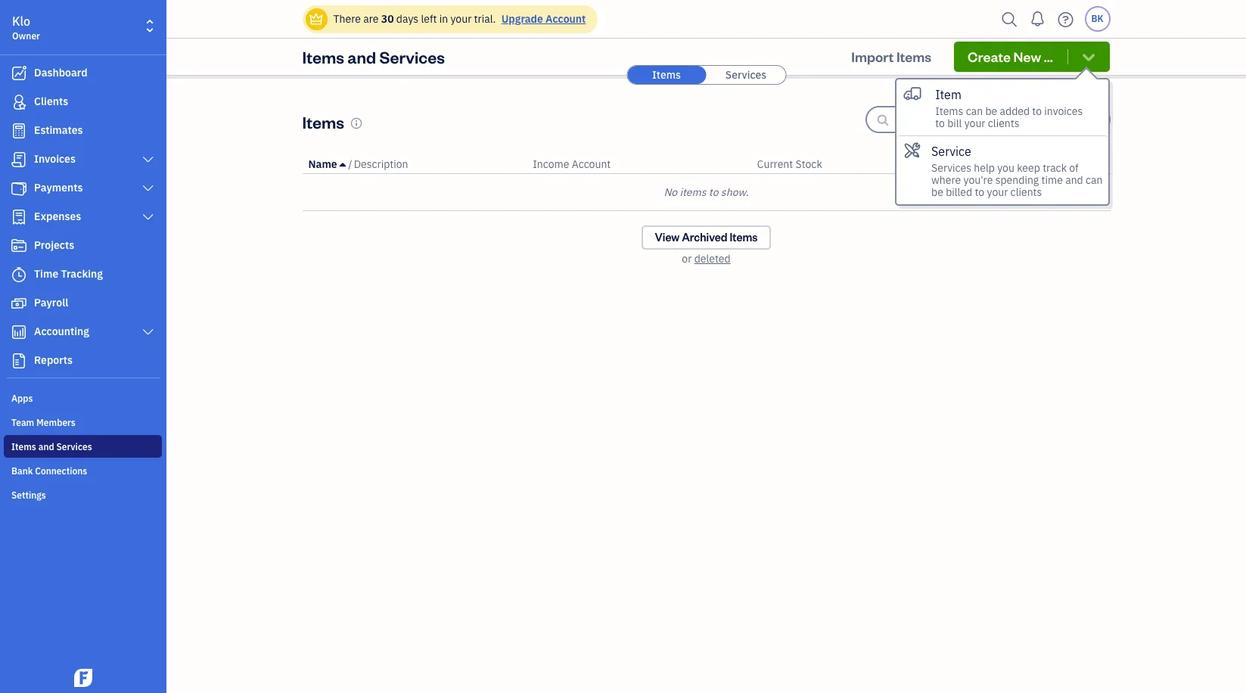 Task type: vqa. For each thing, say whether or not it's contained in the screenshot.
your within the 'Service Services help you keep track of where you're spending time and can be billed to your clients'
yes



Task type: locate. For each thing, give the bounding box(es) containing it.
0 horizontal spatial your
[[451, 12, 472, 26]]

payments
[[34, 181, 83, 194]]

1 vertical spatial your
[[965, 117, 986, 130]]

in
[[439, 12, 448, 26]]

1 horizontal spatial can
[[1086, 173, 1103, 187]]

chevron large down image up the reports link
[[141, 326, 155, 338]]

create new … button
[[954, 42, 1110, 72]]

service services help you keep track of where you're spending time and can be billed to your clients
[[932, 144, 1103, 199]]

1 horizontal spatial be
[[986, 104, 998, 118]]

/
[[348, 157, 352, 171], [1072, 157, 1076, 171]]

chevron large down image up projects link at top left
[[141, 211, 155, 223]]

clients inside item items can be added to invoices to bill your clients
[[988, 117, 1020, 130]]

and down are
[[348, 46, 376, 67]]

time tracking link
[[4, 261, 162, 288]]

bk button
[[1085, 6, 1110, 32]]

2 vertical spatial your
[[987, 185, 1008, 199]]

2 horizontal spatial your
[[987, 185, 1008, 199]]

settings
[[11, 490, 46, 501]]

estimate image
[[10, 123, 28, 138]]

there are 30 days left in your trial. upgrade account
[[333, 12, 586, 26]]

chevron large down image
[[141, 182, 155, 194], [141, 326, 155, 338]]

2 / from the left
[[1072, 157, 1076, 171]]

trial.
[[474, 12, 496, 26]]

services inside service services help you keep track of where you're spending time and can be billed to your clients
[[932, 161, 972, 175]]

chart image
[[10, 325, 28, 340]]

services
[[379, 46, 445, 67], [726, 68, 767, 82], [932, 161, 972, 175], [56, 441, 92, 453]]

team members
[[11, 417, 76, 428]]

1 horizontal spatial /
[[1072, 157, 1076, 171]]

30
[[381, 12, 394, 26]]

0 horizontal spatial items and services
[[11, 441, 92, 453]]

create new … button
[[954, 42, 1110, 72]]

money image
[[10, 296, 28, 311]]

can right bill
[[966, 104, 983, 118]]

accounting link
[[4, 319, 162, 346]]

items
[[302, 46, 344, 67], [897, 48, 932, 65], [652, 68, 681, 82], [935, 104, 964, 118], [302, 111, 344, 132], [730, 230, 758, 244], [11, 441, 36, 453]]

0 vertical spatial clients
[[988, 117, 1020, 130]]

apps link
[[4, 387, 162, 409]]

1 vertical spatial account
[[572, 157, 611, 171]]

to
[[1032, 104, 1042, 118], [935, 117, 945, 130], [709, 185, 719, 199], [975, 185, 985, 199]]

accounting
[[34, 325, 89, 338]]

clients
[[988, 117, 1020, 130], [1011, 185, 1042, 199]]

apps
[[11, 393, 33, 404]]

track
[[1043, 161, 1067, 175]]

0 vertical spatial items and services
[[302, 46, 445, 67]]

your down you
[[987, 185, 1008, 199]]

items and services up bank connections
[[11, 441, 92, 453]]

there
[[333, 12, 361, 26]]

0 horizontal spatial can
[[966, 104, 983, 118]]

income
[[533, 157, 569, 171]]

rate link
[[1047, 157, 1072, 171]]

items and services
[[302, 46, 445, 67], [11, 441, 92, 453]]

payroll link
[[4, 290, 162, 317]]

spending
[[996, 173, 1039, 187]]

chevron large down image for accounting
[[141, 326, 155, 338]]

expenses link
[[4, 204, 162, 231]]

upgrade
[[501, 12, 543, 26]]

chevron large down image for expenses
[[141, 211, 155, 223]]

items and services down are
[[302, 46, 445, 67]]

current stock
[[757, 157, 822, 171]]

and down team members
[[38, 441, 54, 453]]

added
[[1000, 104, 1030, 118]]

0 vertical spatial and
[[348, 46, 376, 67]]

0 horizontal spatial be
[[932, 185, 944, 199]]

bank
[[11, 465, 33, 477]]

chevron large down image up "payments" link
[[141, 154, 155, 166]]

can
[[966, 104, 983, 118], [1086, 173, 1103, 187]]

account right upgrade
[[546, 12, 586, 26]]

payment image
[[10, 181, 28, 196]]

estimates link
[[4, 117, 162, 145]]

clients
[[34, 95, 68, 108]]

and down the rate / taxes at top right
[[1066, 173, 1083, 187]]

2 horizontal spatial and
[[1066, 173, 1083, 187]]

time
[[1042, 173, 1063, 187]]

income account link
[[533, 157, 611, 171]]

clients down keep at the right top
[[1011, 185, 1042, 199]]

1 vertical spatial and
[[1066, 173, 1083, 187]]

1 / from the left
[[348, 157, 352, 171]]

chevron large down image inside accounting link
[[141, 326, 155, 338]]

bk
[[1092, 13, 1104, 24]]

1 chevron large down image from the top
[[141, 182, 155, 194]]

1 vertical spatial can
[[1086, 173, 1103, 187]]

0 horizontal spatial /
[[348, 157, 352, 171]]

be inside service services help you keep track of where you're spending time and can be billed to your clients
[[932, 185, 944, 199]]

2 chevron large down image from the top
[[141, 211, 155, 223]]

1 vertical spatial items and services
[[11, 441, 92, 453]]

services link
[[707, 66, 785, 84]]

deleted
[[694, 252, 731, 266]]

dashboard
[[34, 66, 88, 79]]

team
[[11, 417, 34, 428]]

to right billed
[[975, 185, 985, 199]]

your right in
[[451, 12, 472, 26]]

name
[[308, 157, 337, 171]]

dashboard link
[[4, 60, 162, 87]]

/ right rate
[[1072, 157, 1076, 171]]

be
[[986, 104, 998, 118], [932, 185, 944, 199]]

rate
[[1047, 157, 1069, 171]]

/ right caretup icon
[[348, 157, 352, 171]]

items inside view archived items or deleted
[[730, 230, 758, 244]]

notifications image
[[1026, 4, 1050, 34]]

items link
[[627, 66, 706, 84]]

Search text field
[[897, 107, 1109, 132]]

to left bill
[[935, 117, 945, 130]]

1 horizontal spatial your
[[965, 117, 986, 130]]

bank connections
[[11, 465, 87, 477]]

expense image
[[10, 210, 28, 225]]

chevron large down image for invoices
[[141, 154, 155, 166]]

your right bill
[[965, 117, 986, 130]]

0 vertical spatial chevron large down image
[[141, 182, 155, 194]]

1 vertical spatial chevron large down image
[[141, 211, 155, 223]]

be left added
[[986, 104, 998, 118]]

to inside service services help you keep track of where you're spending time and can be billed to your clients
[[975, 185, 985, 199]]

chevron large down image
[[141, 154, 155, 166], [141, 211, 155, 223]]

account right income
[[572, 157, 611, 171]]

clients up you
[[988, 117, 1020, 130]]

chevron large down image inside invoices link
[[141, 154, 155, 166]]

chevron large down image up expenses link
[[141, 182, 155, 194]]

members
[[36, 417, 76, 428]]

1 vertical spatial be
[[932, 185, 944, 199]]

2 vertical spatial and
[[38, 441, 54, 453]]

0 vertical spatial can
[[966, 104, 983, 118]]

current
[[757, 157, 793, 171]]

and
[[348, 46, 376, 67], [1066, 173, 1083, 187], [38, 441, 54, 453]]

can down taxes
[[1086, 173, 1103, 187]]

0 vertical spatial chevron large down image
[[141, 154, 155, 166]]

archived
[[682, 230, 728, 244]]

clients inside service services help you keep track of where you're spending time and can be billed to your clients
[[1011, 185, 1042, 199]]

be left billed
[[932, 185, 944, 199]]

time tracking
[[34, 267, 103, 281]]

crown image
[[308, 11, 324, 27]]

no items to show.
[[664, 185, 749, 199]]

1 vertical spatial chevron large down image
[[141, 326, 155, 338]]

upgrade account link
[[498, 12, 586, 26]]

0 vertical spatial be
[[986, 104, 998, 118]]

dashboard image
[[10, 66, 28, 81]]

your
[[451, 12, 472, 26], [965, 117, 986, 130], [987, 185, 1008, 199]]

2 chevron large down image from the top
[[141, 326, 155, 338]]

1 vertical spatial clients
[[1011, 185, 1042, 199]]

1 chevron large down image from the top
[[141, 154, 155, 166]]

0 horizontal spatial and
[[38, 441, 54, 453]]



Task type: describe. For each thing, give the bounding box(es) containing it.
go to help image
[[1054, 8, 1078, 31]]

items inside main element
[[11, 441, 36, 453]]

invoices
[[34, 152, 76, 166]]

description
[[354, 157, 408, 171]]

description link
[[354, 157, 408, 171]]

clients link
[[4, 89, 162, 116]]

payroll
[[34, 296, 68, 309]]

to right added
[[1032, 104, 1042, 118]]

estimates
[[34, 123, 83, 137]]

info image
[[350, 117, 363, 129]]

klo owner
[[12, 14, 40, 42]]

show.
[[721, 185, 749, 199]]

search image
[[998, 8, 1022, 31]]

of
[[1069, 161, 1079, 175]]

create
[[968, 48, 1011, 65]]

your inside service services help you keep track of where you're spending time and can be billed to your clients
[[987, 185, 1008, 199]]

items
[[680, 185, 706, 199]]

are
[[363, 12, 379, 26]]

invoices
[[1045, 104, 1083, 118]]

caretup image
[[340, 158, 346, 170]]

projects
[[34, 238, 74, 252]]

can inside service services help you keep track of where you're spending time and can be billed to your clients
[[1086, 173, 1103, 187]]

invoice image
[[10, 152, 28, 167]]

no
[[664, 185, 677, 199]]

projects link
[[4, 232, 162, 260]]

main element
[[0, 0, 204, 693]]

settings link
[[4, 484, 162, 506]]

items and services inside main element
[[11, 441, 92, 453]]

left
[[421, 12, 437, 26]]

connections
[[35, 465, 87, 477]]

name link
[[308, 157, 348, 171]]

import items
[[851, 48, 932, 65]]

reports
[[34, 353, 73, 367]]

services inside main element
[[56, 441, 92, 453]]

can inside item items can be added to invoices to bill your clients
[[966, 104, 983, 118]]

1 horizontal spatial items and services
[[302, 46, 445, 67]]

timer image
[[10, 267, 28, 282]]

items and services link
[[4, 435, 162, 458]]

view
[[655, 230, 680, 244]]

0 vertical spatial account
[[546, 12, 586, 26]]

current stock link
[[757, 157, 822, 171]]

your inside item items can be added to invoices to bill your clients
[[965, 117, 986, 130]]

and inside main element
[[38, 441, 54, 453]]

keep
[[1017, 161, 1040, 175]]

to right items
[[709, 185, 719, 199]]

project image
[[10, 238, 28, 253]]

days
[[396, 12, 419, 26]]

import
[[851, 48, 894, 65]]

payments link
[[4, 175, 162, 202]]

invoices link
[[4, 146, 162, 173]]

chevron large down image for payments
[[141, 182, 155, 194]]

time
[[34, 267, 58, 281]]

view archived items or deleted
[[655, 230, 758, 266]]

be inside item items can be added to invoices to bill your clients
[[986, 104, 998, 118]]

expenses
[[34, 210, 81, 223]]

rate / taxes
[[1047, 157, 1104, 171]]

tracking
[[61, 267, 103, 281]]

client image
[[10, 95, 28, 110]]

and inside service services help you keep track of where you're spending time and can be billed to your clients
[[1066, 173, 1083, 187]]

you're
[[964, 173, 993, 187]]

stock
[[796, 157, 822, 171]]

report image
[[10, 353, 28, 369]]

income account
[[533, 157, 611, 171]]

taxes
[[1077, 157, 1104, 171]]

create new …
[[968, 48, 1053, 65]]

items inside button
[[897, 48, 932, 65]]

service
[[932, 144, 971, 159]]

chevrondown image
[[1080, 49, 1098, 64]]

item items can be added to invoices to bill your clients
[[935, 87, 1083, 130]]

new
[[1014, 48, 1041, 65]]

freshbooks image
[[71, 669, 95, 687]]

view archived items link
[[641, 225, 771, 250]]

billed
[[946, 185, 972, 199]]

klo
[[12, 14, 30, 29]]

team members link
[[4, 411, 162, 434]]

or
[[682, 252, 692, 266]]

owner
[[12, 30, 40, 42]]

reports link
[[4, 347, 162, 375]]

bill
[[948, 117, 962, 130]]

1 horizontal spatial and
[[348, 46, 376, 67]]

deleted link
[[694, 252, 731, 266]]

you
[[997, 161, 1015, 175]]

…
[[1044, 48, 1053, 65]]

bank connections link
[[4, 459, 162, 482]]

help
[[974, 161, 995, 175]]

import items button
[[838, 42, 945, 72]]

0 vertical spatial your
[[451, 12, 472, 26]]

item
[[935, 87, 962, 102]]

where
[[932, 173, 961, 187]]

items inside item items can be added to invoices to bill your clients
[[935, 104, 964, 118]]



